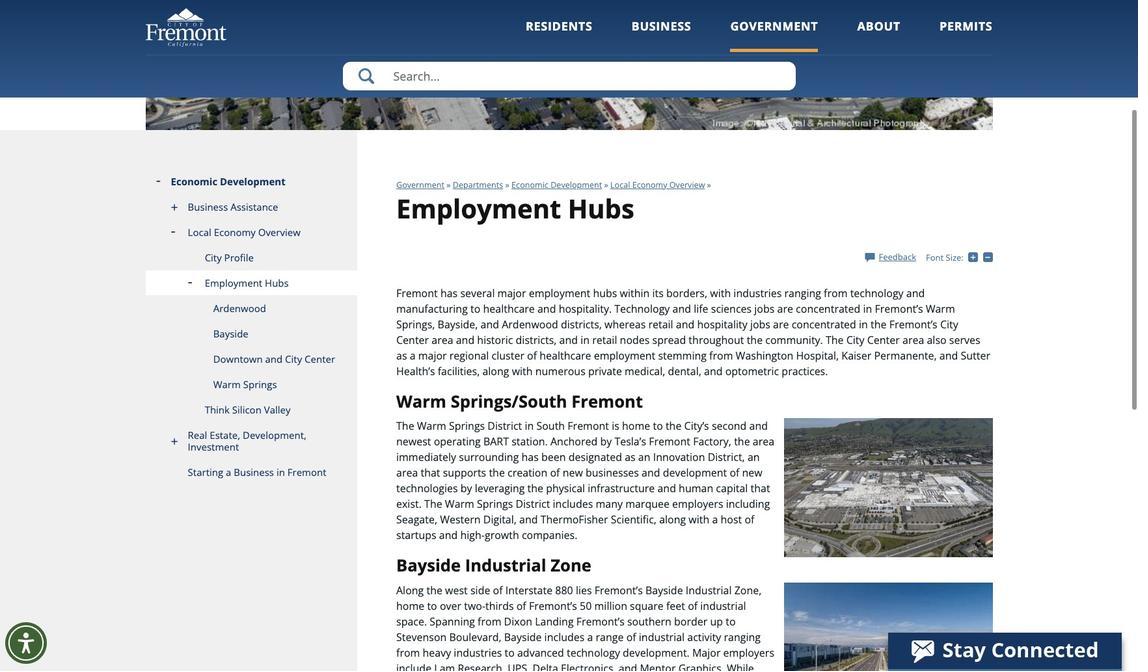 Task type: describe. For each thing, give the bounding box(es) containing it.
think silicon valley link
[[146, 398, 357, 423]]

human
[[679, 482, 714, 496]]

investment
[[188, 441, 239, 454]]

nodes
[[620, 333, 650, 347]]

residents
[[526, 18, 593, 34]]

- link
[[983, 251, 996, 263]]

business link
[[632, 18, 692, 52]]

interstate
[[506, 584, 553, 598]]

departments
[[453, 179, 503, 191]]

technology inside fremont has several major employment hubs within its borders, with industries ranging from technology and manufacturing to healthcare and hospitality. technology and life sciences jobs are concentrated in fremont's warm springs, bayside, and ardenwood districts, whereas retail and hospitality jobs are concentrated in the fremont's city center area and historic districts, and in retail nodes spread throughout the community. the city center area also serves as a major regional cluster of healthcare employment stemming from washington hospital, kaiser permanente, and sutter health's facilities, along with numerous private medical, dental, and optometric practices.
[[851, 286, 904, 300]]

the warm springs district in south fremont is home to the city's second and newest operating bart station. anchored by tesla's fremont factory, the area immediately surrounding has been designated as an innovation district, an area that supports the creation of new businesses and development of new technologies by leveraging the physical infrastructure and human capital that exist. the warm springs district includes many marquee employers including seagate, western digital, and thermofisher scientific, along with a host of startups and high-growth companies.
[[397, 419, 775, 543]]

includes inside the warm springs district in south fremont is home to the city's second and newest operating bart station. anchored by tesla's fremont factory, the area immediately surrounding has been designated as an innovation district, an area that supports the creation of new businesses and development of new technologies by leveraging the physical infrastructure and human capital that exist. the warm springs district includes many marquee employers including seagate, western digital, and thermofisher scientific, along with a host of startups and high-growth companies.
[[553, 498, 593, 512]]

serves
[[950, 333, 981, 347]]

is
[[612, 419, 620, 434]]

permits
[[940, 18, 993, 34]]

fremont's up "landing"
[[529, 600, 577, 614]]

employers inside the warm springs district in south fremont is home to the city's second and newest operating bart station. anchored by tesla's fremont factory, the area immediately surrounding has been designated as an innovation district, an area that supports the creation of new businesses and development of new technologies by leveraging the physical infrastructure and human capital that exist. the warm springs district includes many marquee employers including seagate, western digital, and thermofisher scientific, along with a host of startups and high-growth companies.
[[673, 498, 724, 512]]

city left profile
[[205, 251, 222, 264]]

+ link
[[969, 251, 984, 263]]

economic development
[[171, 175, 286, 188]]

economy inside local economy overview link
[[214, 226, 256, 239]]

development.
[[623, 646, 690, 661]]

0 horizontal spatial development
[[220, 175, 286, 188]]

2 » from the left
[[506, 179, 510, 191]]

city up kaiser
[[847, 333, 865, 347]]

area down immediately
[[397, 466, 418, 481]]

leveraging
[[475, 482, 525, 496]]

3 » from the left
[[605, 179, 609, 191]]

1 vertical spatial district
[[516, 498, 550, 512]]

in inside the warm springs district in south fremont is home to the city's second and newest operating bart station. anchored by tesla's fremont factory, the area immediately surrounding has been designated as an innovation district, an area that supports the creation of new businesses and development of new technologies by leveraging the physical infrastructure and human capital that exist. the warm springs district includes many marquee employers including seagate, western digital, and thermofisher scientific, along with a host of startups and high-growth companies.
[[525, 419, 534, 434]]

ranging inside along the west side of interstate 880 lies fremont's bayside industrial zone, home to over two-thirds of fremont's 50 million square feet of industrial space. spanning from dixon landing fremont's southern border up to stevenson boulevard, bayside includes a range of industrial activity ranging from heavy industries to advanced technology development. major employers include lam research, ups, delta electronics, and mentor graphics.
[[724, 631, 761, 645]]

1 horizontal spatial industrial
[[701, 600, 747, 614]]

of down 'been'
[[550, 466, 560, 481]]

factory,
[[694, 435, 732, 449]]

fremont's up permanente,
[[875, 302, 924, 316]]

employment hub aerial image
[[784, 419, 993, 558]]

fremont's up also
[[890, 317, 938, 332]]

0 vertical spatial are
[[778, 302, 794, 316]]

1 an from the left
[[639, 451, 651, 465]]

of up thirds
[[493, 584, 503, 598]]

also
[[927, 333, 947, 347]]

1 vertical spatial by
[[461, 482, 472, 496]]

0 horizontal spatial local economy overview link
[[146, 220, 357, 245]]

creation
[[508, 466, 548, 481]]

0 horizontal spatial economic
[[171, 175, 218, 188]]

economy inside government » departments » economic development » local economy overview employment hubs
[[633, 179, 668, 191]]

side
[[471, 584, 491, 598]]

880
[[556, 584, 573, 598]]

along
[[397, 584, 424, 598]]

of inside fremont has several major employment hubs within its borders, with industries ranging from technology and manufacturing to healthcare and hospitality. technology and life sciences jobs are concentrated in fremont's warm springs, bayside, and ardenwood districts, whereas retail and hospitality jobs are concentrated in the fremont's city center area and historic districts, and in retail nodes spread throughout the community. the city center area also serves as a major regional cluster of healthcare employment stemming from washington hospital, kaiser permanente, and sutter health's facilities, along with numerous private medical, dental, and optometric practices.
[[527, 349, 537, 363]]

manufacturing
[[397, 302, 468, 316]]

the inside along the west side of interstate 880 lies fremont's bayside industrial zone, home to over two-thirds of fremont's 50 million square feet of industrial space. spanning from dixon landing fremont's southern border up to stevenson boulevard, bayside includes a range of industrial activity ranging from heavy industries to advanced technology development. major employers include lam research, ups, delta electronics, and mentor graphics.
[[427, 584, 443, 598]]

profile
[[224, 251, 254, 264]]

city's
[[685, 419, 710, 434]]

practices.
[[782, 364, 828, 379]]

western
[[440, 513, 481, 528]]

from up include
[[397, 646, 420, 661]]

1 vertical spatial concentrated
[[792, 317, 857, 332]]

dixon
[[504, 615, 533, 630]]

with inside the warm springs district in south fremont is home to the city's second and newest operating bart station. anchored by tesla's fremont factory, the area immediately surrounding has been designated as an innovation district, an area that supports the creation of new businesses and development of new technologies by leveraging the physical infrastructure and human capital that exist. the warm springs district includes many marquee employers including seagate, western digital, and thermofisher scientific, along with a host of startups and high-growth companies.
[[689, 513, 710, 528]]

2 vertical spatial springs
[[477, 498, 513, 512]]

of up dixon
[[517, 600, 527, 614]]

major
[[693, 646, 721, 661]]

departments link
[[453, 179, 503, 191]]

1 vertical spatial districts,
[[516, 333, 557, 347]]

industrial inside along the west side of interstate 880 lies fremont's bayside industrial zone, home to over two-thirds of fremont's 50 million square feet of industrial space. spanning from dixon landing fremont's southern border up to stevenson boulevard, bayside includes a range of industrial activity ranging from heavy industries to advanced technology development. major employers include lam research, ups, delta electronics, and mentor graphics.
[[686, 584, 732, 598]]

0 horizontal spatial government link
[[397, 179, 445, 191]]

fremont up innovation
[[649, 435, 691, 449]]

2 vertical spatial the
[[425, 498, 443, 512]]

as inside fremont has several major employment hubs within its borders, with industries ranging from technology and manufacturing to healthcare and hospitality. technology and life sciences jobs are concentrated in fremont's warm springs, bayside, and ardenwood districts, whereas retail and hospitality jobs are concentrated in the fremont's city center area and historic districts, and in retail nodes spread throughout the community. the city center area also serves as a major regional cluster of healthcare employment stemming from washington hospital, kaiser permanente, and sutter health's facilities, along with numerous private medical, dental, and optometric practices.
[[397, 349, 407, 363]]

Search text field
[[343, 62, 796, 91]]

seagate,
[[397, 513, 438, 528]]

city up also
[[941, 317, 959, 332]]

regional
[[450, 349, 489, 363]]

0 horizontal spatial hubs
[[265, 276, 289, 290]]

along inside the warm springs district in south fremont is home to the city's second and newest operating bart station. anchored by tesla's fremont factory, the area immediately surrounding has been designated as an innovation district, an area that supports the creation of new businesses and development of new technologies by leveraging the physical infrastructure and human capital that exist. the warm springs district includes many marquee employers including seagate, western digital, and thermofisher scientific, along with a host of startups and high-growth companies.
[[660, 513, 686, 528]]

feet
[[667, 600, 686, 614]]

infrastructure
[[588, 482, 655, 496]]

0 vertical spatial jobs
[[755, 302, 775, 316]]

delta
[[533, 662, 558, 672]]

business for business
[[632, 18, 692, 34]]

2 vertical spatial business
[[234, 466, 274, 479]]

0 vertical spatial retail
[[649, 317, 674, 332]]

government for government » departments » economic development » local economy overview employment hubs
[[397, 179, 445, 191]]

employment hubs
[[205, 276, 289, 290]]

1 horizontal spatial center
[[397, 333, 429, 347]]

50
[[580, 600, 592, 614]]

columnusercontrol3 main content
[[357, 130, 996, 672]]

ardenwood inside 'link'
[[213, 302, 266, 315]]

tesla's
[[615, 435, 647, 449]]

has inside fremont has several major employment hubs within its borders, with industries ranging from technology and manufacturing to healthcare and hospitality. technology and life sciences jobs are concentrated in fremont's warm springs, bayside, and ardenwood districts, whereas retail and hospitality jobs are concentrated in the fremont's city center area and historic districts, and in retail nodes spread throughout the community. the city center area also serves as a major regional cluster of healthcare employment stemming from washington hospital, kaiser permanente, and sutter health's facilities, along with numerous private medical, dental, and optometric practices.
[[441, 286, 458, 300]]

permits link
[[940, 18, 993, 52]]

warm springs
[[213, 378, 277, 391]]

2 horizontal spatial center
[[868, 333, 900, 347]]

a inside along the west side of interstate 880 lies fremont's bayside industrial zone, home to over two-thirds of fremont's 50 million square feet of industrial space. spanning from dixon landing fremont's southern border up to stevenson boulevard, bayside includes a range of industrial activity ranging from heavy industries to advanced technology development. major employers include lam research, ups, delta electronics, and mentor graphics.
[[588, 631, 593, 645]]

throughout
[[689, 333, 745, 347]]

industries inside along the west side of interstate 880 lies fremont's bayside industrial zone, home to over two-thirds of fremont's 50 million square feet of industrial space. spanning from dixon landing fremont's southern border up to stevenson boulevard, bayside includes a range of industrial activity ranging from heavy industries to advanced technology development. major employers include lam research, ups, delta electronics, and mentor graphics.
[[454, 646, 502, 661]]

startups
[[397, 529, 437, 543]]

been
[[542, 451, 566, 465]]

1 vertical spatial the
[[397, 419, 414, 434]]

the up kaiser
[[871, 317, 887, 332]]

1 horizontal spatial by
[[601, 435, 612, 449]]

advanced
[[518, 646, 564, 661]]

aerial view of commercial buildings image
[[146, 0, 993, 130]]

development,
[[243, 429, 307, 442]]

along the west side of interstate 880 lies fremont's bayside industrial zone, home to over two-thirds of fremont's 50 million square feet of industrial space. spanning from dixon landing fremont's southern border up to stevenson boulevard, bayside includes a range of industrial activity ranging from heavy industries to advanced technology development. major employers include lam research, ups, delta electronics, and mentor graphics. 
[[397, 584, 775, 672]]

the up "washington"
[[747, 333, 763, 347]]

1 vertical spatial industrial
[[639, 631, 685, 645]]

newest
[[397, 435, 431, 449]]

space.
[[397, 615, 427, 630]]

0 horizontal spatial center
[[305, 353, 335, 366]]

ranging inside fremont has several major employment hubs within its borders, with industries ranging from technology and manufacturing to healthcare and hospitality. technology and life sciences jobs are concentrated in fremont's warm springs, bayside, and ardenwood districts, whereas retail and hospitality jobs are concentrated in the fremont's city center area and historic districts, and in retail nodes spread throughout the community. the city center area also serves as a major regional cluster of healthcare employment stemming from washington hospital, kaiser permanente, and sutter health's facilities, along with numerous private medical, dental, and optometric practices.
[[785, 286, 822, 300]]

health's
[[397, 364, 435, 379]]

+
[[979, 251, 984, 263]]

graphics.
[[679, 662, 725, 672]]

area right factory,
[[753, 435, 775, 449]]

feedback link
[[866, 251, 917, 263]]

to inside the warm springs district in south fremont is home to the city's second and newest operating bart station. anchored by tesla's fremont factory, the area immediately surrounding has been designated as an innovation district, an area that supports the creation of new businesses and development of new technologies by leveraging the physical infrastructure and human capital that exist. the warm springs district includes many marquee employers including seagate, western digital, and thermofisher scientific, along with a host of startups and high-growth companies.
[[653, 419, 663, 434]]

0 vertical spatial industrial
[[465, 555, 547, 578]]

community.
[[766, 333, 824, 347]]

supports
[[443, 466, 487, 481]]

as inside the warm springs district in south fremont is home to the city's second and newest operating bart station. anchored by tesla's fremont factory, the area immediately surrounding has been designated as an innovation district, an area that supports the creation of new businesses and development of new technologies by leveraging the physical infrastructure and human capital that exist. the warm springs district includes many marquee employers including seagate, western digital, and thermofisher scientific, along with a host of startups and high-growth companies.
[[625, 451, 636, 465]]

of right range
[[627, 631, 637, 645]]

starting a business in fremont
[[188, 466, 327, 479]]

1 horizontal spatial government link
[[731, 18, 819, 52]]

ardenwood inside fremont has several major employment hubs within its borders, with industries ranging from technology and manufacturing to healthcare and hospitality. technology and life sciences jobs are concentrated in fremont's warm springs, bayside, and ardenwood districts, whereas retail and hospitality jobs are concentrated in the fremont's city center area and historic districts, and in retail nodes spread throughout the community. the city center area also serves as a major regional cluster of healthcare employment stemming from washington hospital, kaiser permanente, and sutter health's facilities, along with numerous private medical, dental, and optometric practices.
[[502, 317, 559, 332]]

1 new from the left
[[563, 466, 583, 481]]

bayside link
[[146, 321, 357, 347]]

thermofisher
[[541, 513, 609, 528]]

0 vertical spatial major
[[498, 286, 526, 300]]

0 horizontal spatial that
[[421, 466, 441, 481]]

the down second
[[735, 435, 750, 449]]

life
[[694, 302, 709, 316]]

silicon
[[232, 403, 262, 416]]

washington
[[736, 349, 794, 363]]

the up the leveraging
[[489, 466, 505, 481]]

fremont's up range
[[577, 615, 625, 630]]

business assistance link
[[146, 194, 357, 220]]

home inside the warm springs district in south fremont is home to the city's second and newest operating bart station. anchored by tesla's fremont factory, the area immediately surrounding has been designated as an innovation district, an area that supports the creation of new businesses and development of new technologies by leveraging the physical infrastructure and human capital that exist. the warm springs district includes many marquee employers including seagate, western digital, and thermofisher scientific, along with a host of startups and high-growth companies.
[[622, 419, 651, 434]]

stay connected image
[[889, 634, 1121, 670]]

about
[[858, 18, 901, 34]]

spanning
[[430, 615, 475, 630]]

1 vertical spatial are
[[774, 317, 789, 332]]

historic
[[477, 333, 513, 347]]

over
[[440, 600, 462, 614]]

private
[[589, 364, 622, 379]]

fremont has several major employment hubs within its borders, with industries ranging from technology and manufacturing to healthcare and hospitality. technology and life sciences jobs are concentrated in fremont's warm springs, bayside, and ardenwood districts, whereas retail and hospitality jobs are concentrated in the fremont's city center area and historic districts, and in retail nodes spread throughout the community. the city center area also serves as a major regional cluster of healthcare employment stemming from washington hospital, kaiser permanente, and sutter health's facilities, along with numerous private medical, dental, and optometric practices.
[[397, 286, 991, 379]]

ups,
[[508, 662, 530, 672]]

the down creation
[[528, 482, 544, 496]]

0 vertical spatial concentrated
[[796, 302, 861, 316]]

square
[[630, 600, 664, 614]]

0 horizontal spatial economic development link
[[146, 169, 357, 194]]

0 vertical spatial healthcare
[[483, 302, 535, 316]]

2 new from the left
[[743, 466, 763, 481]]

1 vertical spatial local
[[188, 226, 211, 239]]

a inside the warm springs district in south fremont is home to the city's second and newest operating bart station. anchored by tesla's fremont factory, the area immediately surrounding has been designated as an innovation district, an area that supports the creation of new businesses and development of new technologies by leveraging the physical infrastructure and human capital that exist. the warm springs district includes many marquee employers including seagate, western digital, and thermofisher scientific, along with a host of startups and high-growth companies.
[[713, 513, 718, 528]]

stemming
[[659, 349, 707, 363]]

valley
[[264, 403, 291, 416]]

bart
[[484, 435, 509, 449]]

mentor
[[640, 662, 676, 672]]

operating
[[434, 435, 481, 449]]

1 vertical spatial springs
[[449, 419, 485, 434]]

1 horizontal spatial local economy overview link
[[611, 179, 705, 191]]

bayside inside bayside link
[[213, 327, 249, 340]]

0 vertical spatial districts,
[[561, 317, 602, 332]]

lam
[[434, 662, 455, 672]]

anchored
[[551, 435, 598, 449]]

bayside up feet
[[646, 584, 683, 598]]

starting a business in fremont link
[[146, 460, 357, 485]]

business for business assistance
[[188, 200, 228, 213]]

downtown and city center link
[[146, 347, 357, 372]]



Task type: vqa. For each thing, say whether or not it's contained in the screenshot.
up
yes



Task type: locate. For each thing, give the bounding box(es) containing it.
city
[[205, 251, 222, 264], [941, 317, 959, 332], [847, 333, 865, 347], [285, 353, 302, 366]]

technologies
[[397, 482, 458, 496]]

and
[[907, 286, 925, 300], [538, 302, 556, 316], [673, 302, 691, 316], [481, 317, 499, 332], [676, 317, 695, 332], [456, 333, 475, 347], [560, 333, 578, 347], [940, 349, 959, 363], [265, 353, 283, 366], [705, 364, 723, 379], [750, 419, 768, 434], [642, 466, 661, 481], [658, 482, 676, 496], [520, 513, 538, 528], [439, 529, 458, 543], [619, 662, 638, 672]]

1 vertical spatial technology
[[567, 646, 620, 661]]

springs down 'downtown and city center' link
[[243, 378, 277, 391]]

0 horizontal spatial technology
[[567, 646, 620, 661]]

industrial up "development."
[[639, 631, 685, 645]]

1 horizontal spatial economy
[[633, 179, 668, 191]]

0 vertical spatial industries
[[734, 286, 782, 300]]

1 horizontal spatial business
[[234, 466, 274, 479]]

area
[[432, 333, 454, 347], [903, 333, 925, 347], [753, 435, 775, 449], [397, 466, 418, 481]]

warm up think
[[213, 378, 241, 391]]

technology down 'feedback' link
[[851, 286, 904, 300]]

immediately
[[397, 451, 456, 465]]

as down tesla's
[[625, 451, 636, 465]]

1 horizontal spatial technology
[[851, 286, 904, 300]]

real
[[188, 429, 207, 442]]

1 » from the left
[[447, 179, 451, 191]]

fremont up manufacturing
[[397, 286, 438, 300]]

1 vertical spatial economy
[[214, 226, 256, 239]]

thirds
[[486, 600, 514, 614]]

springs down the leveraging
[[477, 498, 513, 512]]

0 horizontal spatial economy
[[214, 226, 256, 239]]

2 horizontal spatial the
[[826, 333, 844, 347]]

0 vertical spatial the
[[826, 333, 844, 347]]

1 horizontal spatial development
[[551, 179, 602, 191]]

0 horizontal spatial »
[[447, 179, 451, 191]]

hubs inside government » departments » economic development » local economy overview employment hubs
[[568, 190, 635, 226]]

has up manufacturing
[[441, 286, 458, 300]]

2 an from the left
[[748, 451, 760, 465]]

0 vertical spatial business
[[632, 18, 692, 34]]

ardenwood link
[[146, 296, 357, 321]]

to up ups,
[[505, 646, 515, 661]]

of
[[527, 349, 537, 363], [550, 466, 560, 481], [730, 466, 740, 481], [745, 513, 755, 528], [493, 584, 503, 598], [517, 600, 527, 614], [688, 600, 698, 614], [627, 631, 637, 645]]

1 vertical spatial major
[[418, 349, 447, 363]]

home up tesla's
[[622, 419, 651, 434]]

to inside fremont has several major employment hubs within its borders, with industries ranging from technology and manufacturing to healthcare and hospitality. technology and life sciences jobs are concentrated in fremont's warm springs, bayside, and ardenwood districts, whereas retail and hospitality jobs are concentrated in the fremont's city center area and historic districts, and in retail nodes spread throughout the community. the city center area also serves as a major regional cluster of healthcare employment stemming from washington hospital, kaiser permanente, and sutter health's facilities, along with numerous private medical, dental, and optometric practices.
[[471, 302, 481, 316]]

the up newest
[[397, 419, 414, 434]]

1 horizontal spatial that
[[751, 482, 771, 496]]

local economy overview
[[188, 226, 301, 239]]

and inside 'downtown and city center' link
[[265, 353, 283, 366]]

of down including
[[745, 513, 755, 528]]

ardenwood up cluster
[[502, 317, 559, 332]]

economic development link inside columnusercontrol3 main content
[[512, 179, 602, 191]]

hospitality.
[[559, 302, 612, 316]]

0 horizontal spatial employment
[[529, 286, 591, 300]]

1 horizontal spatial »
[[506, 179, 510, 191]]

within
[[620, 286, 650, 300]]

concentrated up community.
[[796, 302, 861, 316]]

hospital,
[[797, 349, 839, 363]]

permanente,
[[875, 349, 937, 363]]

industrial
[[701, 600, 747, 614], [639, 631, 685, 645]]

springs/south
[[451, 390, 568, 413]]

retail
[[649, 317, 674, 332], [593, 333, 618, 347]]

employment up hospitality.
[[529, 286, 591, 300]]

in
[[864, 302, 873, 316], [859, 317, 868, 332], [581, 333, 590, 347], [525, 419, 534, 434], [277, 466, 285, 479]]

along
[[483, 364, 509, 379], [660, 513, 686, 528]]

districts, up cluster
[[516, 333, 557, 347]]

1 horizontal spatial ardenwood
[[502, 317, 559, 332]]

includes inside along the west side of interstate 880 lies fremont's bayside industrial zone, home to over two-thirds of fremont's 50 million square feet of industrial space. spanning from dixon landing fremont's southern border up to stevenson boulevard, bayside includes a range of industrial activity ranging from heavy industries to advanced technology development. major employers include lam research, ups, delta electronics, and mentor graphics.
[[545, 631, 585, 645]]

with down cluster
[[512, 364, 533, 379]]

fremont up is
[[572, 390, 643, 413]]

0 vertical spatial government
[[731, 18, 819, 34]]

1 vertical spatial jobs
[[751, 317, 771, 332]]

retail down the whereas
[[593, 333, 618, 347]]

0 horizontal spatial major
[[418, 349, 447, 363]]

up
[[711, 615, 723, 630]]

technology up electronics,
[[567, 646, 620, 661]]

0 vertical spatial with
[[711, 286, 731, 300]]

that up technologies
[[421, 466, 441, 481]]

1 horizontal spatial overview
[[670, 179, 705, 191]]

industries up research,
[[454, 646, 502, 661]]

a right starting
[[226, 466, 231, 479]]

activity
[[688, 631, 722, 645]]

1 vertical spatial retail
[[593, 333, 618, 347]]

with up sciences
[[711, 286, 731, 300]]

1 horizontal spatial industries
[[734, 286, 782, 300]]

to up innovation
[[653, 419, 663, 434]]

springs,
[[397, 317, 435, 332]]

to right up
[[726, 615, 736, 630]]

bayside up along at the bottom
[[397, 555, 461, 578]]

economic
[[171, 175, 218, 188], [512, 179, 549, 191]]

business assistance
[[188, 200, 278, 213]]

home down along at the bottom
[[397, 600, 425, 614]]

bayside industrial zone
[[397, 555, 592, 578]]

many
[[596, 498, 623, 512]]

1 horizontal spatial hubs
[[568, 190, 635, 226]]

an right district,
[[748, 451, 760, 465]]

surrounding
[[459, 451, 519, 465]]

1 vertical spatial ranging
[[724, 631, 761, 645]]

districts,
[[561, 317, 602, 332], [516, 333, 557, 347]]

heavy
[[423, 646, 451, 661]]

2 horizontal spatial with
[[711, 286, 731, 300]]

of up capital
[[730, 466, 740, 481]]

healthcare up "historic"
[[483, 302, 535, 316]]

1 horizontal spatial home
[[622, 419, 651, 434]]

0 horizontal spatial employment
[[205, 276, 263, 290]]

from
[[824, 286, 848, 300], [710, 349, 733, 363], [478, 615, 502, 630], [397, 646, 420, 661]]

district down creation
[[516, 498, 550, 512]]

warm up newest
[[417, 419, 447, 434]]

includes up the thermofisher
[[553, 498, 593, 512]]

0 vertical spatial industrial
[[701, 600, 747, 614]]

major right several
[[498, 286, 526, 300]]

city down bayside link at the left of page
[[285, 353, 302, 366]]

includes down "landing"
[[545, 631, 585, 645]]

0 vertical spatial springs
[[243, 378, 277, 391]]

dental,
[[668, 364, 702, 379]]

has
[[441, 286, 458, 300], [522, 451, 539, 465]]

think silicon valley
[[205, 403, 291, 416]]

2 horizontal spatial business
[[632, 18, 692, 34]]

has down station.
[[522, 451, 539, 465]]

economic development link
[[146, 169, 357, 194], [512, 179, 602, 191]]

jobs up "washington"
[[751, 317, 771, 332]]

downtown and city center
[[213, 353, 335, 366]]

employers inside along the west side of interstate 880 lies fremont's bayside industrial zone, home to over two-thirds of fremont's 50 million square feet of industrial space. spanning from dixon landing fremont's southern border up to stevenson boulevard, bayside includes a range of industrial activity ranging from heavy industries to advanced technology development. major employers include lam research, ups, delta electronics, and mentor graphics.
[[724, 646, 775, 661]]

from down thirds
[[478, 615, 502, 630]]

employers right major
[[724, 646, 775, 661]]

southern
[[628, 615, 672, 630]]

sciences
[[711, 302, 752, 316]]

0 horizontal spatial retail
[[593, 333, 618, 347]]

assistance
[[231, 200, 278, 213]]

0 vertical spatial along
[[483, 364, 509, 379]]

district
[[488, 419, 522, 434], [516, 498, 550, 512]]

0 vertical spatial employment
[[397, 190, 561, 226]]

area up permanente,
[[903, 333, 925, 347]]

1 vertical spatial includes
[[545, 631, 585, 645]]

with
[[711, 286, 731, 300], [512, 364, 533, 379], [689, 513, 710, 528]]

1 horizontal spatial government
[[731, 18, 819, 34]]

several
[[461, 286, 495, 300]]

font size:
[[926, 252, 964, 263]]

of up border
[[688, 600, 698, 614]]

employment
[[397, 190, 561, 226], [205, 276, 263, 290]]

overview inside government » departments » economic development » local economy overview employment hubs
[[670, 179, 705, 191]]

industrial up up
[[686, 584, 732, 598]]

zone
[[551, 555, 592, 578]]

1 vertical spatial employers
[[724, 646, 775, 661]]

0 horizontal spatial has
[[441, 286, 458, 300]]

fremont inside starting a business in fremont link
[[288, 466, 327, 479]]

two-
[[464, 600, 486, 614]]

the left city's
[[666, 419, 682, 434]]

fremont's
[[875, 302, 924, 316], [890, 317, 938, 332], [595, 584, 643, 598], [529, 600, 577, 614], [577, 615, 625, 630]]

1 horizontal spatial retail
[[649, 317, 674, 332]]

technology inside along the west side of interstate 880 lies fremont's bayside industrial zone, home to over two-thirds of fremont's 50 million square feet of industrial space. spanning from dixon landing fremont's southern border up to stevenson boulevard, bayside includes a range of industrial activity ranging from heavy industries to advanced technology development. major employers include lam research, ups, delta electronics, and mentor graphics.
[[567, 646, 620, 661]]

government inside government » departments » economic development » local economy overview employment hubs
[[397, 179, 445, 191]]

industrial down growth
[[465, 555, 547, 578]]

springs up operating
[[449, 419, 485, 434]]

warm inside fremont has several major employment hubs within its borders, with industries ranging from technology and manufacturing to healthcare and hospitality. technology and life sciences jobs are concentrated in fremont's warm springs, bayside, and ardenwood districts, whereas retail and hospitality jobs are concentrated in the fremont's city center area and historic districts, and in retail nodes spread throughout the community. the city center area also serves as a major regional cluster of healthcare employment stemming from washington hospital, kaiser permanente, and sutter health's facilities, along with numerous private medical, dental, and optometric practices.
[[926, 302, 956, 316]]

estate,
[[210, 429, 240, 442]]

local economy overview link
[[611, 179, 705, 191], [146, 220, 357, 245]]

0 vertical spatial government link
[[731, 18, 819, 52]]

as up health's
[[397, 349, 407, 363]]

by down is
[[601, 435, 612, 449]]

employment inside government » departments » economic development » local economy overview employment hubs
[[397, 190, 561, 226]]

1 vertical spatial employment
[[594, 349, 656, 363]]

1 vertical spatial industrial
[[686, 584, 732, 598]]

spread
[[653, 333, 686, 347]]

1 horizontal spatial healthcare
[[540, 349, 592, 363]]

1 horizontal spatial local
[[611, 179, 630, 191]]

bayside up downtown
[[213, 327, 249, 340]]

fremont inside fremont has several major employment hubs within its borders, with industries ranging from technology and manufacturing to healthcare and hospitality. technology and life sciences jobs are concentrated in fremont's warm springs, bayside, and ardenwood districts, whereas retail and hospitality jobs are concentrated in the fremont's city center area and historic districts, and in retail nodes spread throughout the community. the city center area also serves as a major regional cluster of healthcare employment stemming from washington hospital, kaiser permanente, and sutter health's facilities, along with numerous private medical, dental, and optometric practices.
[[397, 286, 438, 300]]

real estate, development, investment link
[[146, 423, 357, 460]]

0 vertical spatial local economy overview link
[[611, 179, 705, 191]]

concentrated up hospital,
[[792, 317, 857, 332]]

digital,
[[484, 513, 517, 528]]

employers down human
[[673, 498, 724, 512]]

a inside fremont has several major employment hubs within its borders, with industries ranging from technology and manufacturing to healthcare and hospitality. technology and life sciences jobs are concentrated in fremont's warm springs, bayside, and ardenwood districts, whereas retail and hospitality jobs are concentrated in the fremont's city center area and historic districts, and in retail nodes spread throughout the community. the city center area also serves as a major regional cluster of healthcare employment stemming from washington hospital, kaiser permanente, and sutter health's facilities, along with numerous private medical, dental, and optometric practices.
[[410, 349, 416, 363]]

1 horizontal spatial new
[[743, 466, 763, 481]]

of right cluster
[[527, 349, 537, 363]]

an down tesla's
[[639, 451, 651, 465]]

2 horizontal spatial »
[[605, 179, 609, 191]]

0 vertical spatial employment
[[529, 286, 591, 300]]

1 horizontal spatial with
[[689, 513, 710, 528]]

hubs
[[593, 286, 618, 300]]

has inside the warm springs district in south fremont is home to the city's second and newest operating bart station. anchored by tesla's fremont factory, the area immediately surrounding has been designated as an innovation district, an area that supports the creation of new businesses and development of new technologies by leveraging the physical infrastructure and human capital that exist. the warm springs district includes many marquee employers including seagate, western digital, and thermofisher scientific, along with a host of startups and high-growth companies.
[[522, 451, 539, 465]]

industrial up up
[[701, 600, 747, 614]]

0 vertical spatial that
[[421, 466, 441, 481]]

business inside 'link'
[[188, 200, 228, 213]]

the down technologies
[[425, 498, 443, 512]]

its
[[653, 286, 664, 300]]

districts, down hospitality.
[[561, 317, 602, 332]]

0 vertical spatial technology
[[851, 286, 904, 300]]

healthcare
[[483, 302, 535, 316], [540, 349, 592, 363]]

development inside government » departments » economic development » local economy overview employment hubs
[[551, 179, 602, 191]]

sutter
[[961, 349, 991, 363]]

a left range
[[588, 631, 593, 645]]

whereas
[[605, 317, 646, 332]]

government for government
[[731, 18, 819, 34]]

the inside fremont has several major employment hubs within its borders, with industries ranging from technology and manufacturing to healthcare and hospitality. technology and life sciences jobs are concentrated in fremont's warm springs, bayside, and ardenwood districts, whereas retail and hospitality jobs are concentrated in the fremont's city center area and historic districts, and in retail nodes spread throughout the community. the city center area also serves as a major regional cluster of healthcare employment stemming from washington hospital, kaiser permanente, and sutter health's facilities, along with numerous private medical, dental, and optometric practices.
[[826, 333, 844, 347]]

host
[[721, 513, 742, 528]]

the up hospital,
[[826, 333, 844, 347]]

by down supports
[[461, 482, 472, 496]]

1 horizontal spatial an
[[748, 451, 760, 465]]

local inside government » departments » economic development » local economy overview employment hubs
[[611, 179, 630, 191]]

economic inside government » departments » economic development » local economy overview employment hubs
[[512, 179, 549, 191]]

1 horizontal spatial ranging
[[785, 286, 822, 300]]

0 horizontal spatial along
[[483, 364, 509, 379]]

fremont's up million
[[595, 584, 643, 598]]

technology
[[615, 302, 670, 316]]

ardenwood
[[213, 302, 266, 315], [502, 317, 559, 332]]

home inside along the west side of interstate 880 lies fremont's bayside industrial zone, home to over two-thirds of fremont's 50 million square feet of industrial space. spanning from dixon landing fremont's southern border up to stevenson boulevard, bayside includes a range of industrial activity ranging from heavy industries to advanced technology development. major employers include lam research, ups, delta electronics, and mentor graphics.
[[397, 600, 425, 614]]

warm up western
[[445, 498, 475, 512]]

to left over
[[427, 600, 437, 614]]

landing
[[535, 615, 574, 630]]

0 horizontal spatial healthcare
[[483, 302, 535, 316]]

fremont up anchored
[[568, 419, 609, 434]]

0 vertical spatial by
[[601, 435, 612, 449]]

businesses
[[586, 466, 639, 481]]

industries inside fremont has several major employment hubs within its borders, with industries ranging from technology and manufacturing to healthcare and hospitality. technology and life sciences jobs are concentrated in fremont's warm springs, bayside, and ardenwood districts, whereas retail and hospitality jobs are concentrated in the fremont's city center area and historic districts, and in retail nodes spread throughout the community. the city center area also serves as a major regional cluster of healthcare employment stemming from washington hospital, kaiser permanente, and sutter health's facilities, along with numerous private medical, dental, and optometric practices.
[[734, 286, 782, 300]]

warm springs link
[[146, 372, 357, 398]]

a up health's
[[410, 349, 416, 363]]

1 vertical spatial hubs
[[265, 276, 289, 290]]

along inside fremont has several major employment hubs within its borders, with industries ranging from technology and manufacturing to healthcare and hospitality. technology and life sciences jobs are concentrated in fremont's warm springs, bayside, and ardenwood districts, whereas retail and hospitality jobs are concentrated in the fremont's city center area and historic districts, and in retail nodes spread throughout the community. the city center area also serves as a major regional cluster of healthcare employment stemming from washington hospital, kaiser permanente, and sutter health's facilities, along with numerous private medical, dental, and optometric practices.
[[483, 364, 509, 379]]

warm down health's
[[397, 390, 447, 413]]

employment inside employment hubs link
[[205, 276, 263, 290]]

major up health's
[[418, 349, 447, 363]]

facilities,
[[438, 364, 480, 379]]

0 vertical spatial as
[[397, 349, 407, 363]]

area down bayside,
[[432, 333, 454, 347]]

new up physical at bottom
[[563, 466, 583, 481]]

0 horizontal spatial new
[[563, 466, 583, 481]]

ranging right activity
[[724, 631, 761, 645]]

1 horizontal spatial industrial
[[686, 584, 732, 598]]

new up capital
[[743, 466, 763, 481]]

font size: link
[[926, 252, 964, 263]]

1 vertical spatial has
[[522, 451, 539, 465]]

bayside down dixon
[[504, 631, 542, 645]]

1 vertical spatial local economy overview link
[[146, 220, 357, 245]]

station.
[[512, 435, 548, 449]]

and inside along the west side of interstate 880 lies fremont's bayside industrial zone, home to over two-thirds of fremont's 50 million square feet of industrial space. spanning from dixon landing fremont's southern border up to stevenson boulevard, bayside includes a range of industrial activity ranging from heavy industries to advanced technology development. major employers include lam research, ups, delta electronics, and mentor graphics.
[[619, 662, 638, 672]]

1 vertical spatial with
[[512, 364, 533, 379]]

district up bart
[[488, 419, 522, 434]]

the left west
[[427, 584, 443, 598]]

1 vertical spatial industries
[[454, 646, 502, 661]]

new
[[563, 466, 583, 481], [743, 466, 763, 481]]

with down human
[[689, 513, 710, 528]]

overview
[[670, 179, 705, 191], [258, 226, 301, 239]]

size:
[[946, 252, 964, 263]]

0 horizontal spatial overview
[[258, 226, 301, 239]]

along down cluster
[[483, 364, 509, 379]]

a left host
[[713, 513, 718, 528]]

1 horizontal spatial has
[[522, 451, 539, 465]]

economic up business assistance
[[171, 175, 218, 188]]

0 horizontal spatial an
[[639, 451, 651, 465]]

0 vertical spatial district
[[488, 419, 522, 434]]

0 horizontal spatial as
[[397, 349, 407, 363]]

from down throughout
[[710, 349, 733, 363]]

second
[[712, 419, 747, 434]]

bayside industrial image
[[784, 583, 993, 672]]

1 horizontal spatial employment
[[397, 190, 561, 226]]

1 vertical spatial along
[[660, 513, 686, 528]]

ranging up community.
[[785, 286, 822, 300]]

city profile
[[205, 251, 254, 264]]

0 horizontal spatial districts,
[[516, 333, 557, 347]]

0 horizontal spatial ardenwood
[[213, 302, 266, 315]]

city profile link
[[146, 245, 357, 271]]

1 vertical spatial employment
[[205, 276, 263, 290]]

ranging
[[785, 286, 822, 300], [724, 631, 761, 645]]

1 vertical spatial government
[[397, 179, 445, 191]]

1 vertical spatial that
[[751, 482, 771, 496]]

kaiser
[[842, 349, 872, 363]]

1 vertical spatial healthcare
[[540, 349, 592, 363]]

from up hospital,
[[824, 286, 848, 300]]

industries up sciences
[[734, 286, 782, 300]]

growth
[[485, 529, 519, 543]]

business
[[632, 18, 692, 34], [188, 200, 228, 213], [234, 466, 274, 479]]

fremont down development,
[[288, 466, 327, 479]]

employment hubs link
[[146, 271, 357, 296]]



